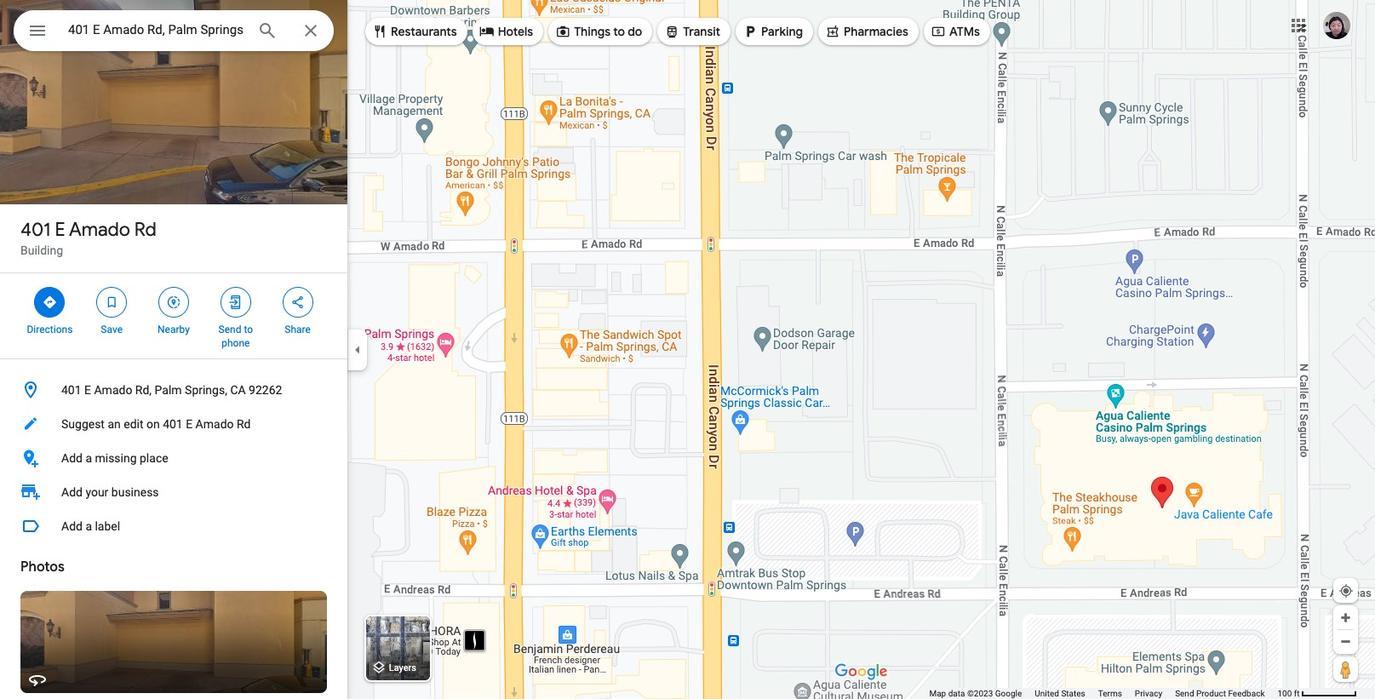 Task type: locate. For each thing, give the bounding box(es) containing it.
0 horizontal spatial 401
[[20, 218, 51, 242]]

share
[[285, 324, 311, 336]]

none field inside 401 e amado rd, palm springs, ca 92262 field
[[68, 20, 244, 40]]

business
[[111, 486, 159, 499]]

save
[[101, 324, 123, 336]]

1 vertical spatial e
[[84, 383, 91, 397]]

1 a from the top
[[86, 451, 92, 465]]

401 e amado rd main content
[[0, 0, 348, 699]]

edit
[[124, 417, 144, 431]]

2 a from the top
[[86, 520, 92, 533]]

 search field
[[14, 10, 334, 55]]

things
[[574, 24, 611, 39]]

show street view coverage image
[[1334, 657, 1359, 682]]

add down suggest
[[61, 451, 83, 465]]

missing
[[95, 451, 137, 465]]

pharmacies
[[844, 24, 909, 39]]

2 vertical spatial add
[[61, 520, 83, 533]]

send inside send product feedback button
[[1176, 689, 1195, 699]]

send
[[219, 324, 241, 336], [1176, 689, 1195, 699]]


[[931, 22, 946, 41]]

1 vertical spatial amado
[[94, 383, 132, 397]]

add left your
[[61, 486, 83, 499]]

401 e amado rd building
[[20, 218, 157, 257]]

0 horizontal spatial rd
[[134, 218, 157, 242]]

0 vertical spatial a
[[86, 451, 92, 465]]

send product feedback button
[[1176, 688, 1265, 699]]

2 vertical spatial e
[[186, 417, 193, 431]]

©2023
[[968, 689, 993, 699]]

e right on
[[186, 417, 193, 431]]

add a missing place button
[[0, 441, 348, 475]]

footer containing map data ©2023 google
[[930, 688, 1278, 699]]

terms button
[[1099, 688, 1123, 699]]

states
[[1062, 689, 1086, 699]]

a left the missing on the left of the page
[[86, 451, 92, 465]]

add
[[61, 451, 83, 465], [61, 486, 83, 499], [61, 520, 83, 533]]

privacy button
[[1135, 688, 1163, 699]]

 atms
[[931, 22, 980, 41]]

restaurants
[[391, 24, 457, 39]]

0 vertical spatial add
[[61, 451, 83, 465]]

0 vertical spatial rd
[[134, 218, 157, 242]]

92262
[[249, 383, 282, 397]]

nearby
[[158, 324, 190, 336]]

footer inside google maps "element"
[[930, 688, 1278, 699]]

0 vertical spatial to
[[614, 24, 625, 39]]

amado up 
[[69, 218, 130, 242]]


[[27, 19, 48, 43]]

100
[[1278, 689, 1293, 699]]

a left the label
[[86, 520, 92, 533]]

phone
[[222, 337, 250, 349]]

suggest an edit on 401 e amado rd
[[61, 417, 251, 431]]

0 vertical spatial 401
[[20, 218, 51, 242]]

1 vertical spatial send
[[1176, 689, 1195, 699]]

401 inside 401 e amado rd building
[[20, 218, 51, 242]]

google maps element
[[0, 0, 1376, 699]]

amado inside 401 e amado rd building
[[69, 218, 130, 242]]

100 ft
[[1278, 689, 1300, 699]]

add inside add a label button
[[61, 520, 83, 533]]

add for add a missing place
[[61, 451, 83, 465]]

to
[[614, 24, 625, 39], [244, 324, 253, 336]]

photos
[[20, 559, 65, 576]]

3 add from the top
[[61, 520, 83, 533]]

e inside 401 e amado rd building
[[55, 218, 65, 242]]

2 add from the top
[[61, 486, 83, 499]]

1 horizontal spatial send
[[1176, 689, 1195, 699]]

rd inside button
[[237, 417, 251, 431]]

amado left rd,
[[94, 383, 132, 397]]

1 vertical spatial 401
[[61, 383, 81, 397]]

map
[[930, 689, 947, 699]]

send inside send to phone
[[219, 324, 241, 336]]

ca
[[230, 383, 246, 397]]

1 vertical spatial to
[[244, 324, 253, 336]]

0 vertical spatial send
[[219, 324, 241, 336]]

rd
[[134, 218, 157, 242], [237, 417, 251, 431]]

e
[[55, 218, 65, 242], [84, 383, 91, 397], [186, 417, 193, 431]]

add a missing place
[[61, 451, 168, 465]]

add inside add a missing place button
[[61, 451, 83, 465]]

401 right on
[[163, 417, 183, 431]]

1 horizontal spatial rd
[[237, 417, 251, 431]]

401 up suggest
[[61, 383, 81, 397]]

building
[[20, 244, 63, 257]]

a
[[86, 451, 92, 465], [86, 520, 92, 533]]

palm
[[155, 383, 182, 397]]

send left product
[[1176, 689, 1195, 699]]

0 vertical spatial e
[[55, 218, 65, 242]]

1 horizontal spatial 401
[[61, 383, 81, 397]]


[[479, 22, 495, 41]]


[[743, 22, 758, 41]]

do
[[628, 24, 643, 39]]

2 horizontal spatial 401
[[163, 417, 183, 431]]

an
[[108, 417, 121, 431]]

None field
[[68, 20, 244, 40]]

401 up building
[[20, 218, 51, 242]]

1 vertical spatial rd
[[237, 417, 251, 431]]

1 horizontal spatial to
[[614, 24, 625, 39]]

e up building
[[55, 218, 65, 242]]

 pharmacies
[[825, 22, 909, 41]]

 restaurants
[[372, 22, 457, 41]]

0 horizontal spatial e
[[55, 218, 65, 242]]

zoom out image
[[1340, 635, 1353, 648]]

add your business link
[[0, 475, 348, 509]]

atms
[[950, 24, 980, 39]]

1 vertical spatial a
[[86, 520, 92, 533]]

actions for 401 e amado rd region
[[0, 273, 348, 359]]

1 horizontal spatial e
[[84, 383, 91, 397]]

add left the label
[[61, 520, 83, 533]]

label
[[95, 520, 120, 533]]

send up phone in the left top of the page
[[219, 324, 241, 336]]

to left do
[[614, 24, 625, 39]]

0 vertical spatial amado
[[69, 218, 130, 242]]

1 add from the top
[[61, 451, 83, 465]]

send product feedback
[[1176, 689, 1265, 699]]

0 horizontal spatial send
[[219, 324, 241, 336]]

amado down springs,
[[196, 417, 234, 431]]

e up suggest
[[84, 383, 91, 397]]

footer
[[930, 688, 1278, 699]]

0 horizontal spatial to
[[244, 324, 253, 336]]

e for rd
[[55, 218, 65, 242]]


[[42, 293, 57, 312]]

on
[[146, 417, 160, 431]]

amado
[[69, 218, 130, 242], [94, 383, 132, 397], [196, 417, 234, 431]]

401
[[20, 218, 51, 242], [61, 383, 81, 397], [163, 417, 183, 431]]

1 vertical spatial add
[[61, 486, 83, 499]]

add for add a label
[[61, 520, 83, 533]]

add inside add your business link
[[61, 486, 83, 499]]

to up phone in the left top of the page
[[244, 324, 253, 336]]



Task type: vqa. For each thing, say whether or not it's contained in the screenshot.


Task type: describe. For each thing, give the bounding box(es) containing it.
zoom in image
[[1340, 612, 1353, 624]]

transit
[[683, 24, 721, 39]]

your
[[86, 486, 108, 499]]

united
[[1035, 689, 1060, 699]]

2 horizontal spatial e
[[186, 417, 193, 431]]

a for label
[[86, 520, 92, 533]]

privacy
[[1135, 689, 1163, 699]]

layers
[[389, 663, 416, 674]]

 button
[[14, 10, 61, 55]]

rd,
[[135, 383, 152, 397]]


[[104, 293, 119, 312]]

springs,
[[185, 383, 227, 397]]

401 for rd
[[20, 218, 51, 242]]

401 for rd,
[[61, 383, 81, 397]]

directions
[[27, 324, 73, 336]]

send to phone
[[219, 324, 253, 349]]

ft
[[1295, 689, 1300, 699]]

hotels
[[498, 24, 533, 39]]

 things to do
[[556, 22, 643, 41]]

add a label
[[61, 520, 120, 533]]

collapse side panel image
[[348, 340, 367, 359]]

feedback
[[1229, 689, 1265, 699]]

google
[[996, 689, 1022, 699]]

united states button
[[1035, 688, 1086, 699]]

 parking
[[743, 22, 803, 41]]

 transit
[[665, 22, 721, 41]]

send for send product feedback
[[1176, 689, 1195, 699]]

 hotels
[[479, 22, 533, 41]]


[[665, 22, 680, 41]]

add your business
[[61, 486, 159, 499]]


[[290, 293, 305, 312]]

suggest an edit on 401 e amado rd button
[[0, 407, 348, 441]]


[[228, 293, 243, 312]]

401 e amado rd, palm springs, ca 92262
[[61, 383, 282, 397]]


[[825, 22, 841, 41]]


[[372, 22, 388, 41]]

united states
[[1035, 689, 1086, 699]]

google account: michele murakami  
(michele.murakami@adept.ai) image
[[1324, 12, 1351, 39]]


[[556, 22, 571, 41]]

product
[[1197, 689, 1227, 699]]

to inside send to phone
[[244, 324, 253, 336]]

suggest
[[61, 417, 105, 431]]

amado for rd,
[[94, 383, 132, 397]]

401 E Amado Rd, Palm Springs, CA 92262 field
[[14, 10, 334, 51]]

parking
[[762, 24, 803, 39]]

2 vertical spatial 401
[[163, 417, 183, 431]]


[[166, 293, 181, 312]]

e for rd,
[[84, 383, 91, 397]]

to inside  things to do
[[614, 24, 625, 39]]

terms
[[1099, 689, 1123, 699]]

2 vertical spatial amado
[[196, 417, 234, 431]]

send for send to phone
[[219, 324, 241, 336]]

amado for rd
[[69, 218, 130, 242]]

map data ©2023 google
[[930, 689, 1022, 699]]

a for missing
[[86, 451, 92, 465]]

data
[[949, 689, 966, 699]]

rd inside 401 e amado rd building
[[134, 218, 157, 242]]

401 e amado rd, palm springs, ca 92262 button
[[0, 373, 348, 407]]

add a label button
[[0, 509, 348, 543]]

place
[[140, 451, 168, 465]]

add for add your business
[[61, 486, 83, 499]]

show your location image
[[1339, 584, 1354, 599]]

100 ft button
[[1278, 689, 1358, 699]]



